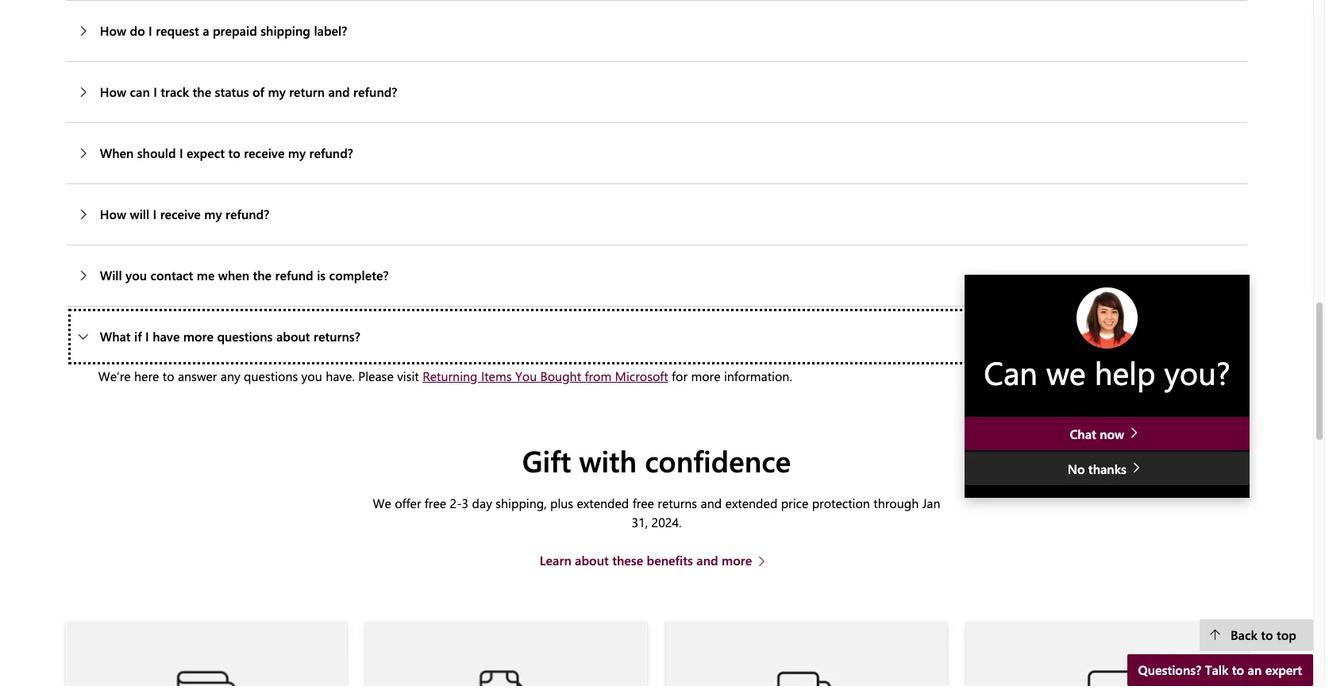 Task type: locate. For each thing, give the bounding box(es) containing it.
1 vertical spatial receive
[[160, 206, 201, 222]]

from
[[585, 368, 612, 384]]

1 vertical spatial about
[[575, 552, 609, 569]]

1 vertical spatial and
[[701, 495, 722, 512]]

the right "track"
[[193, 83, 211, 100]]

here
[[134, 368, 159, 384]]

now
[[1100, 426, 1125, 442]]

receive right expect
[[244, 144, 285, 161]]

0 vertical spatial refund?
[[353, 83, 397, 100]]

0 horizontal spatial receive
[[160, 206, 201, 222]]

have
[[153, 328, 180, 345]]

2 horizontal spatial more
[[722, 552, 752, 569]]

how inside dropdown button
[[100, 22, 126, 39]]

2 horizontal spatial my
[[288, 144, 306, 161]]

please
[[358, 368, 394, 384]]

1 horizontal spatial more
[[691, 368, 721, 384]]

we
[[373, 495, 391, 512]]

i for expect
[[179, 144, 183, 161]]

status
[[215, 83, 249, 100]]

0 horizontal spatial refund?
[[225, 206, 269, 222]]

the right when at the top
[[253, 267, 272, 283]]

receive right will
[[160, 206, 201, 222]]

free up 31,
[[633, 495, 654, 512]]

1 horizontal spatial you
[[301, 368, 322, 384]]

gift
[[522, 441, 571, 480]]

i for track
[[153, 83, 157, 100]]

free left 2-
[[425, 495, 446, 512]]

1 horizontal spatial free
[[633, 495, 654, 512]]

how left 'can'
[[100, 83, 126, 100]]

i right 'can'
[[153, 83, 157, 100]]

i right do
[[149, 22, 152, 39]]

refund?
[[353, 83, 397, 100], [309, 144, 353, 161], [225, 206, 269, 222]]

i for receive
[[153, 206, 157, 222]]

0 vertical spatial my
[[268, 83, 286, 100]]

about inside dropdown button
[[276, 328, 310, 345]]

my down return
[[288, 144, 306, 161]]

extended right plus
[[577, 495, 629, 512]]

0 horizontal spatial the
[[193, 83, 211, 100]]

refund? down return
[[309, 144, 353, 161]]

2 free from the left
[[633, 495, 654, 512]]

will
[[130, 206, 149, 222]]

0 horizontal spatial more
[[183, 328, 214, 345]]

1 vertical spatial how
[[100, 83, 126, 100]]

0 vertical spatial more
[[183, 328, 214, 345]]

2 vertical spatial refund?
[[225, 206, 269, 222]]

and right return
[[328, 83, 350, 100]]

return
[[289, 83, 325, 100]]

2 vertical spatial my
[[204, 206, 222, 222]]

how can i track the status of my return and refund?
[[100, 83, 397, 100]]

0 vertical spatial questions
[[217, 328, 273, 345]]

you
[[515, 368, 537, 384]]

returns
[[658, 495, 697, 512]]

to right here
[[163, 368, 174, 384]]

questions up any
[[217, 328, 273, 345]]

expect
[[187, 144, 225, 161]]

about left returns?
[[276, 328, 310, 345]]

i for have
[[145, 328, 149, 345]]

extended left price on the right of page
[[725, 495, 778, 512]]

refund
[[275, 267, 313, 283]]

receive
[[244, 144, 285, 161], [160, 206, 201, 222]]

1 horizontal spatial refund?
[[309, 144, 353, 161]]

and inside we offer free 2-3 day shipping, plus extended free returns and extended price protection through jan 31, 2024.
[[701, 495, 722, 512]]

how left do
[[100, 22, 126, 39]]

and
[[328, 83, 350, 100], [701, 495, 722, 512], [697, 552, 718, 569]]

will
[[100, 267, 122, 283]]

how left will
[[100, 206, 126, 222]]

how
[[100, 22, 126, 39], [100, 83, 126, 100], [100, 206, 126, 222]]

0 vertical spatial how
[[100, 22, 126, 39]]

questions right any
[[244, 368, 298, 384]]

refund? inside how will i receive my refund? dropdown button
[[225, 206, 269, 222]]

0 horizontal spatial about
[[276, 328, 310, 345]]

bought
[[540, 368, 581, 384]]

will you contact me when the refund is complete?
[[100, 267, 389, 283]]

any
[[221, 368, 240, 384]]

i right if
[[145, 328, 149, 345]]

refund? inside when should i expect to receive my refund? dropdown button
[[309, 144, 353, 161]]

2 horizontal spatial refund?
[[353, 83, 397, 100]]

1 horizontal spatial about
[[575, 552, 609, 569]]

more right benefits
[[722, 552, 752, 569]]

refund? right return
[[353, 83, 397, 100]]

3
[[462, 495, 469, 512]]

0 horizontal spatial you
[[126, 267, 147, 283]]

prepaid
[[213, 22, 257, 39]]

2 vertical spatial more
[[722, 552, 752, 569]]

shipping
[[261, 22, 310, 39]]

these
[[612, 552, 643, 569]]

0 vertical spatial and
[[328, 83, 350, 100]]

answer
[[178, 368, 217, 384]]

you left have.
[[301, 368, 322, 384]]

you
[[126, 267, 147, 283], [301, 368, 322, 384]]

questions for any
[[244, 368, 298, 384]]

1 vertical spatial the
[[253, 267, 272, 283]]

when
[[218, 267, 249, 283]]

0 vertical spatial receive
[[244, 144, 285, 161]]

protection
[[812, 495, 870, 512]]

how for how do i request a prepaid shipping label?
[[100, 22, 126, 39]]

0 horizontal spatial free
[[425, 495, 446, 512]]

1 vertical spatial my
[[288, 144, 306, 161]]

and inside dropdown button
[[328, 83, 350, 100]]

i inside dropdown button
[[149, 22, 152, 39]]

my up me
[[204, 206, 222, 222]]

refund? up will you contact me when the refund is complete?
[[225, 206, 269, 222]]

questions? talk to an expert button
[[1127, 654, 1313, 686]]

you?
[[1164, 351, 1231, 393]]

my
[[268, 83, 286, 100], [288, 144, 306, 161], [204, 206, 222, 222]]

how will i receive my refund?
[[100, 206, 269, 222]]

returning
[[423, 368, 478, 384]]

2 vertical spatial how
[[100, 206, 126, 222]]

0 horizontal spatial extended
[[577, 495, 629, 512]]

track
[[161, 83, 189, 100]]

0 horizontal spatial my
[[204, 206, 222, 222]]

about
[[276, 328, 310, 345], [575, 552, 609, 569]]

about left these
[[575, 552, 609, 569]]

questions
[[217, 328, 273, 345], [244, 368, 298, 384]]

0 vertical spatial about
[[276, 328, 310, 345]]

microsoft
[[615, 368, 668, 384]]

0 vertical spatial you
[[126, 267, 147, 283]]

and right benefits
[[697, 552, 718, 569]]

more right have
[[183, 328, 214, 345]]

1 how from the top
[[100, 22, 126, 39]]

free
[[425, 495, 446, 512], [633, 495, 654, 512]]

more inside dropdown button
[[183, 328, 214, 345]]

refund? inside how can i track the status of my return and refund? dropdown button
[[353, 83, 397, 100]]

what
[[100, 328, 131, 345]]

returning items you bought from microsoft link
[[423, 368, 668, 384]]

i left expect
[[179, 144, 183, 161]]

i
[[149, 22, 152, 39], [153, 83, 157, 100], [179, 144, 183, 161], [153, 206, 157, 222], [145, 328, 149, 345]]

confidence
[[645, 441, 791, 480]]

jan
[[922, 495, 941, 512]]

how will i receive my refund? button
[[66, 184, 1248, 244]]

how for how will i receive my refund?
[[100, 206, 126, 222]]

2 how from the top
[[100, 83, 126, 100]]

more
[[183, 328, 214, 345], [691, 368, 721, 384], [722, 552, 752, 569]]

i right will
[[153, 206, 157, 222]]

we offer free 2-3 day shipping, plus extended free returns and extended price protection through jan 31, 2024.
[[373, 495, 941, 531]]

1 vertical spatial questions
[[244, 368, 298, 384]]

you right will
[[126, 267, 147, 283]]

through
[[874, 495, 919, 512]]

and right returns
[[701, 495, 722, 512]]

we're
[[98, 368, 131, 384]]

more right for
[[691, 368, 721, 384]]

when
[[100, 144, 134, 161]]

my right of
[[268, 83, 286, 100]]

no
[[1068, 460, 1085, 477]]

1 vertical spatial refund?
[[309, 144, 353, 161]]

31,
[[632, 514, 648, 531]]

2024.
[[652, 514, 682, 531]]

1 horizontal spatial extended
[[725, 495, 778, 512]]

thanks
[[1089, 460, 1127, 477]]

to
[[228, 144, 240, 161], [163, 368, 174, 384], [1261, 627, 1273, 643], [1232, 661, 1244, 678]]

how can i track the status of my return and refund? button
[[66, 62, 1248, 122]]

3 how from the top
[[100, 206, 126, 222]]

questions inside dropdown button
[[217, 328, 273, 345]]

of
[[253, 83, 264, 100]]

chat now button
[[965, 417, 1250, 450]]



Task type: describe. For each thing, give the bounding box(es) containing it.
2 extended from the left
[[725, 495, 778, 512]]

to left an
[[1232, 661, 1244, 678]]

complete?
[[329, 267, 389, 283]]

help
[[1095, 351, 1156, 393]]

what if i have more questions about returns?
[[100, 328, 360, 345]]

learn about these benefits and more link
[[540, 551, 774, 570]]

2-
[[450, 495, 462, 512]]

what if i have more questions about returns? button
[[66, 306, 1248, 367]]

can
[[984, 351, 1038, 393]]

1 extended from the left
[[577, 495, 629, 512]]

me
[[197, 267, 215, 283]]

how for how can i track the status of my return and refund?
[[100, 83, 126, 100]]

to left top
[[1261, 627, 1273, 643]]

label?
[[314, 22, 347, 39]]

2 vertical spatial and
[[697, 552, 718, 569]]

have.
[[326, 368, 355, 384]]

offer
[[395, 495, 421, 512]]

learn
[[540, 552, 572, 569]]

can
[[130, 83, 150, 100]]

no thanks button
[[965, 452, 1250, 485]]

when should i expect to receive my refund? button
[[66, 123, 1248, 183]]

visit
[[397, 368, 419, 384]]

i for request
[[149, 22, 152, 39]]

returns?
[[314, 328, 360, 345]]

if
[[134, 328, 142, 345]]

0 vertical spatial the
[[193, 83, 211, 100]]

when should i expect to receive my refund?
[[100, 144, 353, 161]]

price
[[781, 495, 809, 512]]

1 vertical spatial more
[[691, 368, 721, 384]]

will you contact me when the refund is complete? button
[[66, 245, 1248, 306]]

should
[[137, 144, 176, 161]]

chat now
[[1070, 426, 1128, 442]]

gift with confidence
[[522, 441, 791, 480]]

you inside dropdown button
[[126, 267, 147, 283]]

how do i request a prepaid shipping label? button
[[66, 1, 1248, 61]]

an
[[1248, 661, 1262, 678]]

learn about these benefits and more
[[540, 552, 752, 569]]

plus
[[550, 495, 573, 512]]

with
[[579, 441, 637, 480]]

questions for more
[[217, 328, 273, 345]]

shipping,
[[496, 495, 547, 512]]

top
[[1277, 627, 1297, 643]]

benefits
[[647, 552, 693, 569]]

1 horizontal spatial receive
[[244, 144, 285, 161]]

questions? talk to an expert
[[1138, 661, 1302, 678]]

do
[[130, 22, 145, 39]]

information.
[[724, 368, 792, 384]]

day
[[472, 495, 492, 512]]

contact
[[150, 267, 193, 283]]

expert
[[1265, 661, 1302, 678]]

1 horizontal spatial the
[[253, 267, 272, 283]]

how do i request a prepaid shipping label?
[[100, 22, 347, 39]]

request
[[156, 22, 199, 39]]

items
[[481, 368, 512, 384]]

to right expect
[[228, 144, 240, 161]]

is
[[317, 267, 326, 283]]

1 vertical spatial you
[[301, 368, 322, 384]]

1 free from the left
[[425, 495, 446, 512]]

back to top
[[1231, 627, 1297, 643]]

back
[[1231, 627, 1258, 643]]

chat
[[1070, 426, 1096, 442]]

back to top link
[[1199, 619, 1313, 651]]

no thanks
[[1068, 460, 1130, 477]]

can we help you?
[[984, 351, 1231, 393]]

talk
[[1205, 661, 1229, 678]]

questions?
[[1138, 661, 1202, 678]]

a
[[203, 22, 209, 39]]

1 horizontal spatial my
[[268, 83, 286, 100]]

for
[[672, 368, 688, 384]]

we're here to answer any questions you have. please visit returning items you bought from microsoft for more information.
[[98, 368, 792, 384]]

we
[[1047, 351, 1086, 393]]



Task type: vqa. For each thing, say whether or not it's contained in the screenshot.
you?
yes



